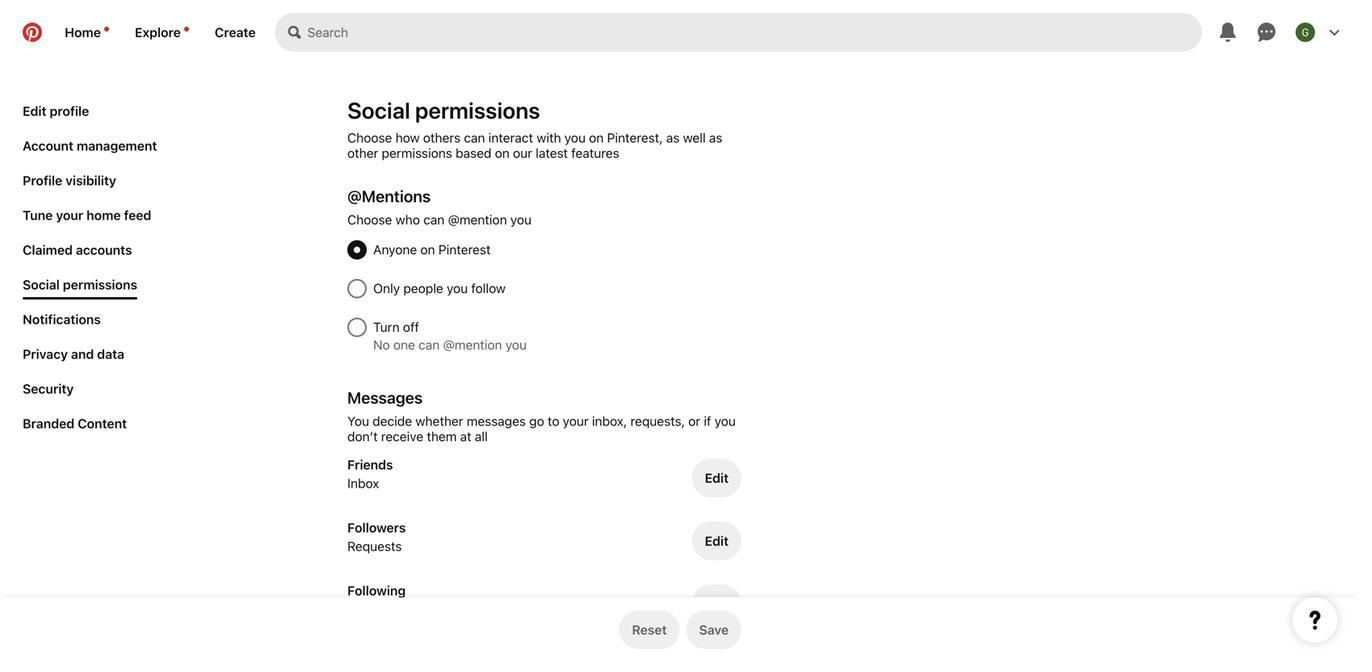 Task type: locate. For each thing, give the bounding box(es) containing it.
your right tune
[[56, 208, 83, 223]]

list
[[16, 97, 178, 444]]

at
[[460, 429, 472, 444]]

followers requests
[[347, 520, 406, 554]]

only people you follow
[[373, 281, 506, 296]]

0 vertical spatial choose
[[347, 130, 392, 145]]

social
[[347, 97, 410, 124], [23, 277, 60, 293]]

friends inbox
[[347, 457, 393, 491]]

accounts
[[76, 242, 132, 258]]

who
[[396, 212, 420, 227]]

your inside messages you decide whether messages go to your inbox, requests, or if you don't receive them at all
[[563, 414, 589, 429]]

permissions up @mentions
[[382, 145, 452, 161]]

you right with
[[565, 130, 586, 145]]

on left pinterest,
[[589, 130, 604, 145]]

social up how
[[347, 97, 410, 124]]

can inside social permissions choose how others can interact with you on pinterest, as well as other permissions based on our latest features
[[464, 130, 485, 145]]

you
[[565, 130, 586, 145], [511, 212, 532, 227], [447, 281, 468, 296], [506, 337, 527, 353], [715, 414, 736, 429]]

no
[[373, 337, 390, 353]]

all
[[475, 429, 488, 444]]

you inside @mentions choose who can @mention you
[[511, 212, 532, 227]]

as right well
[[709, 130, 723, 145]]

you inside messages you decide whether messages go to your inbox, requests, or if you don't receive them at all
[[715, 414, 736, 429]]

0 horizontal spatial as
[[666, 130, 680, 145]]

don't
[[347, 429, 378, 444]]

0 horizontal spatial your
[[56, 208, 83, 223]]

can right one
[[419, 337, 440, 353]]

can right others at the top
[[464, 130, 485, 145]]

1 as from the left
[[666, 130, 680, 145]]

@mentions choose who can @mention you
[[347, 187, 532, 227]]

you left follow
[[447, 281, 468, 296]]

Search text field
[[307, 13, 1202, 52]]

choose
[[347, 130, 392, 145], [347, 212, 392, 227]]

following
[[347, 583, 406, 599]]

turn
[[373, 320, 400, 335]]

to
[[548, 414, 560, 429]]

1 horizontal spatial social
[[347, 97, 410, 124]]

only
[[373, 281, 400, 296]]

privacy and data link
[[16, 340, 131, 368]]

home link
[[52, 13, 122, 52]]

as left well
[[666, 130, 680, 145]]

social down claimed
[[23, 277, 60, 293]]

other
[[347, 145, 378, 161]]

choose left how
[[347, 130, 392, 145]]

features
[[572, 145, 620, 161]]

2 vertical spatial permissions
[[63, 277, 137, 293]]

tune your home feed link
[[16, 201, 158, 229]]

3 edit button from the top
[[692, 585, 742, 624]]

edit button for followers
[[692, 522, 742, 561]]

1 choose from the top
[[347, 130, 392, 145]]

2 vertical spatial can
[[419, 337, 440, 353]]

1 vertical spatial @mention
[[443, 337, 502, 353]]

follow
[[471, 281, 506, 296]]

0 vertical spatial permissions
[[415, 97, 540, 124]]

2 vertical spatial edit button
[[692, 585, 742, 624]]

you right if
[[715, 414, 736, 429]]

permissions up the based
[[415, 97, 540, 124]]

content
[[78, 416, 127, 432]]

profile visibility link
[[16, 166, 123, 195]]

1 vertical spatial choose
[[347, 212, 392, 227]]

whether
[[416, 414, 463, 429]]

data
[[97, 347, 124, 362]]

save button
[[686, 611, 742, 650]]

or
[[689, 414, 701, 429]]

edit inside following edit
[[705, 597, 729, 612]]

1 vertical spatial edit button
[[692, 522, 742, 561]]

claimed accounts
[[23, 242, 132, 258]]

choose inside social permissions choose how others can interact with you on pinterest, as well as other permissions based on our latest features
[[347, 130, 392, 145]]

edit
[[23, 103, 46, 119], [705, 471, 729, 486], [705, 534, 729, 549], [705, 597, 729, 612]]

list containing edit profile
[[16, 97, 178, 444]]

save
[[699, 623, 729, 638]]

1 vertical spatial can
[[424, 212, 445, 227]]

choose down @mentions
[[347, 212, 392, 227]]

@mention
[[448, 212, 507, 227], [443, 337, 502, 353]]

social for social permissions choose how others can interact with you on pinterest, as well as other permissions based on our latest features
[[347, 97, 410, 124]]

profile
[[23, 173, 62, 188]]

receive
[[381, 429, 424, 444]]

2 choose from the top
[[347, 212, 392, 227]]

as
[[666, 130, 680, 145], [709, 130, 723, 145]]

0 vertical spatial social
[[347, 97, 410, 124]]

and
[[71, 347, 94, 362]]

you down our
[[511, 212, 532, 227]]

can inside @mentions choose who can @mention you
[[424, 212, 445, 227]]

on
[[589, 130, 604, 145], [495, 145, 510, 161], [421, 242, 435, 257]]

branded content
[[23, 416, 127, 432]]

inbox,
[[592, 414, 627, 429]]

1 vertical spatial permissions
[[382, 145, 452, 161]]

followers
[[347, 520, 406, 536]]

on right anyone
[[421, 242, 435, 257]]

permissions down accounts
[[63, 277, 137, 293]]

@mention down follow
[[443, 337, 502, 353]]

1 edit button from the top
[[692, 459, 742, 498]]

permissions
[[415, 97, 540, 124], [382, 145, 452, 161], [63, 277, 137, 293]]

social inside social permissions choose how others can interact with you on pinterest, as well as other permissions based on our latest features
[[347, 97, 410, 124]]

on left our
[[495, 145, 510, 161]]

messages you decide whether messages go to your inbox, requests, or if you don't receive them at all
[[347, 388, 736, 444]]

0 vertical spatial @mention
[[448, 212, 507, 227]]

management
[[77, 138, 157, 154]]

0 vertical spatial your
[[56, 208, 83, 223]]

1 vertical spatial social
[[23, 277, 60, 293]]

social inside list
[[23, 277, 60, 293]]

reset
[[632, 623, 667, 638]]

edit button
[[692, 459, 742, 498], [692, 522, 742, 561], [692, 585, 742, 624]]

0 vertical spatial can
[[464, 130, 485, 145]]

messages
[[467, 414, 526, 429]]

1 horizontal spatial as
[[709, 130, 723, 145]]

0 vertical spatial edit button
[[692, 459, 742, 498]]

off
[[403, 320, 419, 335]]

can right "who"
[[424, 212, 445, 227]]

them
[[427, 429, 457, 444]]

1 horizontal spatial your
[[563, 414, 589, 429]]

requests
[[347, 539, 402, 554]]

claimed accounts link
[[16, 236, 139, 264]]

social permissions
[[23, 277, 137, 293]]

1 vertical spatial your
[[563, 414, 589, 429]]

friends
[[347, 457, 393, 473]]

2 edit button from the top
[[692, 522, 742, 561]]

can
[[464, 130, 485, 145], [424, 212, 445, 227], [419, 337, 440, 353]]

social permissions link
[[16, 271, 144, 300]]

your right to at bottom
[[563, 414, 589, 429]]

edit profile link
[[16, 97, 96, 125]]

@mention up pinterest
[[448, 212, 507, 227]]

privacy and data
[[23, 347, 124, 362]]

based
[[456, 145, 492, 161]]

0 horizontal spatial social
[[23, 277, 60, 293]]



Task type: vqa. For each thing, say whether or not it's contained in the screenshot.
HSN link
no



Task type: describe. For each thing, give the bounding box(es) containing it.
others
[[423, 130, 461, 145]]

if
[[704, 414, 711, 429]]

2 as from the left
[[709, 130, 723, 145]]

inbox
[[347, 476, 379, 491]]

account management link
[[16, 132, 164, 160]]

tune
[[23, 208, 53, 223]]

anyone
[[373, 242, 417, 257]]

interact
[[489, 130, 533, 145]]

@mention inside @mentions choose who can @mention you
[[448, 212, 507, 227]]

permissions for social permissions
[[63, 277, 137, 293]]

people
[[404, 281, 443, 296]]

@mentions
[[347, 187, 431, 206]]

one
[[393, 337, 415, 353]]

choose inside @mentions choose who can @mention you
[[347, 212, 392, 227]]

permissions for social permissions choose how others can interact with you on pinterest, as well as other permissions based on our latest features
[[415, 97, 540, 124]]

feed
[[124, 208, 151, 223]]

notifications
[[23, 312, 101, 327]]

you
[[347, 414, 369, 429]]

go
[[529, 414, 544, 429]]

anyone on pinterest
[[373, 242, 491, 257]]

1 horizontal spatial on
[[495, 145, 510, 161]]

home
[[65, 25, 101, 40]]

explore
[[135, 25, 181, 40]]

your inside tune your home feed 'link'
[[56, 208, 83, 223]]

profile visibility
[[23, 173, 116, 188]]

edit profile
[[23, 103, 89, 119]]

our
[[513, 145, 532, 161]]

following edit
[[347, 583, 729, 612]]

notifications image
[[184, 27, 189, 32]]

notifications link
[[16, 305, 107, 334]]

create
[[215, 25, 256, 40]]

edit button for friends
[[692, 459, 742, 498]]

account
[[23, 138, 73, 154]]

reset button
[[619, 611, 680, 650]]

messages
[[347, 388, 423, 407]]

notifications image
[[104, 27, 109, 32]]

with
[[537, 130, 561, 145]]

social permissions choose how others can interact with you on pinterest, as well as other permissions based on our latest features
[[347, 97, 723, 161]]

privacy
[[23, 347, 68, 362]]

edit inside list
[[23, 103, 46, 119]]

0 horizontal spatial on
[[421, 242, 435, 257]]

branded
[[23, 416, 75, 432]]

security link
[[16, 375, 80, 403]]

home
[[87, 208, 121, 223]]

you inside social permissions choose how others can interact with you on pinterest, as well as other permissions based on our latest features
[[565, 130, 586, 145]]

pinterest
[[439, 242, 491, 257]]

security
[[23, 381, 74, 397]]

visibility
[[66, 173, 116, 188]]

search icon image
[[288, 26, 301, 39]]

no one can @mention you
[[373, 337, 527, 353]]

branded content link
[[16, 410, 133, 438]]

you down follow
[[506, 337, 527, 353]]

gary orlando image
[[1296, 23, 1316, 42]]

requests,
[[631, 414, 685, 429]]

2 horizontal spatial on
[[589, 130, 604, 145]]

explore link
[[122, 13, 202, 52]]

create link
[[202, 13, 269, 52]]

pinterest,
[[607, 130, 663, 145]]

turn off
[[373, 320, 419, 335]]

decide
[[373, 414, 412, 429]]

profile
[[50, 103, 89, 119]]

how
[[396, 130, 420, 145]]

claimed
[[23, 242, 73, 258]]

social for social permissions
[[23, 277, 60, 293]]

account management
[[23, 138, 157, 154]]

well
[[683, 130, 706, 145]]

tune your home feed
[[23, 208, 151, 223]]

latest
[[536, 145, 568, 161]]



